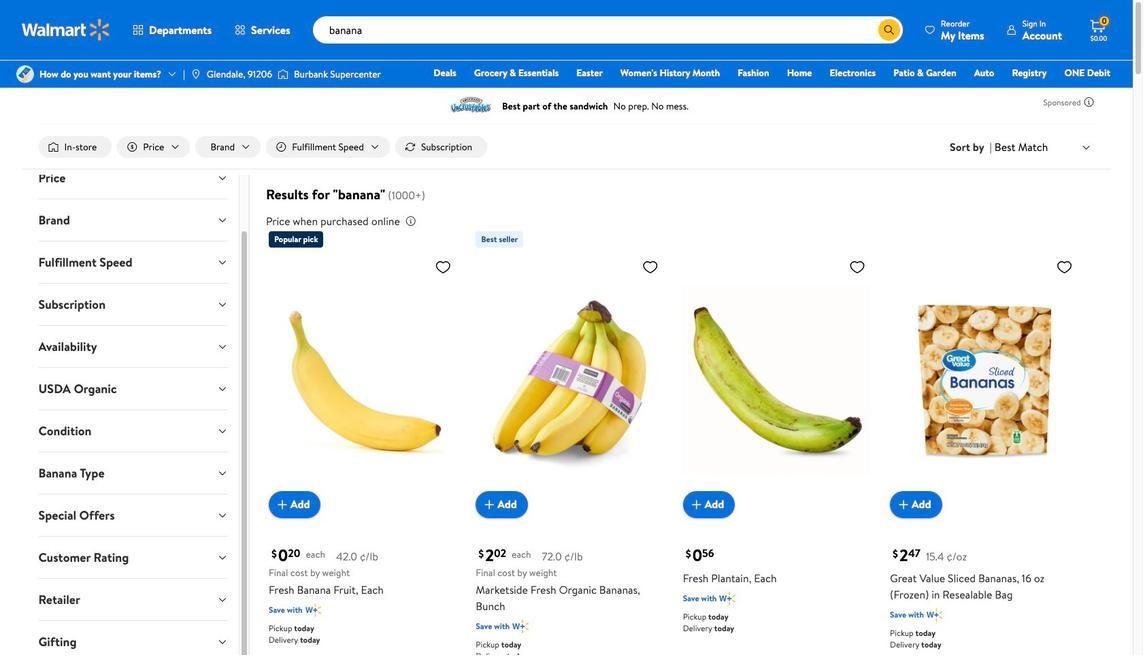 Task type: locate. For each thing, give the bounding box(es) containing it.
tab
[[28, 157, 239, 199], [28, 200, 239, 241], [28, 242, 239, 283], [28, 284, 239, 325], [28, 326, 239, 368], [28, 368, 239, 410], [28, 411, 239, 452], [28, 453, 239, 494], [28, 495, 239, 537], [28, 537, 239, 579], [28, 579, 239, 621], [28, 622, 239, 656]]

 image
[[278, 67, 289, 81]]

Walmart Site-Wide search field
[[313, 16, 903, 44]]

fresh banana fruit, each image
[[269, 253, 457, 508]]

1 horizontal spatial walmart plus image
[[720, 592, 736, 606]]

legal information image
[[406, 216, 417, 227]]

2 tab from the top
[[28, 200, 239, 241]]

1 vertical spatial walmart plus image
[[513, 620, 529, 634]]

12 tab from the top
[[28, 622, 239, 656]]

2 add to cart image from the left
[[481, 497, 498, 513]]

walmart plus image
[[305, 604, 321, 618], [927, 608, 943, 622]]

walmart plus image
[[720, 592, 736, 606], [513, 620, 529, 634]]

9 tab from the top
[[28, 495, 239, 537]]

sign in to add to favorites list, fresh plantain, each image
[[850, 259, 866, 276]]

1 tab from the top
[[28, 157, 239, 199]]

marketside fresh organic bananas, bunch image
[[476, 253, 664, 508]]

add to cart image for the great value sliced bananas, 16 oz (frozen) in resealable bag image on the right of the page
[[896, 497, 912, 513]]

 image
[[16, 65, 34, 83], [191, 69, 201, 80]]

0 horizontal spatial walmart plus image
[[305, 604, 321, 618]]

add to cart image
[[274, 497, 291, 513], [481, 497, 498, 513], [689, 497, 705, 513], [896, 497, 912, 513]]

1 add to cart image from the left
[[274, 497, 291, 513]]

4 add to cart image from the left
[[896, 497, 912, 513]]

8 tab from the top
[[28, 453, 239, 494]]

add to cart image for 'marketside fresh organic bananas, bunch' image
[[481, 497, 498, 513]]

4 tab from the top
[[28, 284, 239, 325]]

sign in to add to favorites list, great value sliced bananas, 16 oz (frozen) in resealable bag image
[[1057, 259, 1073, 276]]

3 add to cart image from the left
[[689, 497, 705, 513]]



Task type: vqa. For each thing, say whether or not it's contained in the screenshot.
ONE Debit
no



Task type: describe. For each thing, give the bounding box(es) containing it.
sort by best match image
[[1081, 142, 1092, 153]]

11 tab from the top
[[28, 579, 239, 621]]

sort and filter section element
[[22, 125, 1111, 169]]

add to cart image for fresh plantain, each image
[[689, 497, 705, 513]]

great value sliced bananas, 16 oz (frozen) in resealable bag image
[[890, 253, 1079, 508]]

7 tab from the top
[[28, 411, 239, 452]]

6 tab from the top
[[28, 368, 239, 410]]

Search search field
[[313, 16, 903, 44]]

sign in to add to favorites list, marketside fresh organic bananas, bunch image
[[642, 259, 659, 276]]

1 horizontal spatial walmart plus image
[[927, 608, 943, 622]]

5 tab from the top
[[28, 326, 239, 368]]

10 tab from the top
[[28, 537, 239, 579]]

clear search field text image
[[862, 24, 873, 35]]

sign in to add to favorites list, fresh banana fruit, each image
[[435, 259, 452, 276]]

3 tab from the top
[[28, 242, 239, 283]]

0 horizontal spatial  image
[[16, 65, 34, 83]]

0 vertical spatial walmart plus image
[[720, 592, 736, 606]]

fresh plantain, each image
[[683, 253, 871, 508]]

search icon image
[[884, 25, 895, 35]]

ad disclaimer and feedback image
[[1084, 97, 1095, 108]]

1 horizontal spatial  image
[[191, 69, 201, 80]]

0 horizontal spatial walmart plus image
[[513, 620, 529, 634]]

add to cart image for the fresh banana fruit, each image
[[274, 497, 291, 513]]

walmart image
[[22, 19, 110, 41]]



